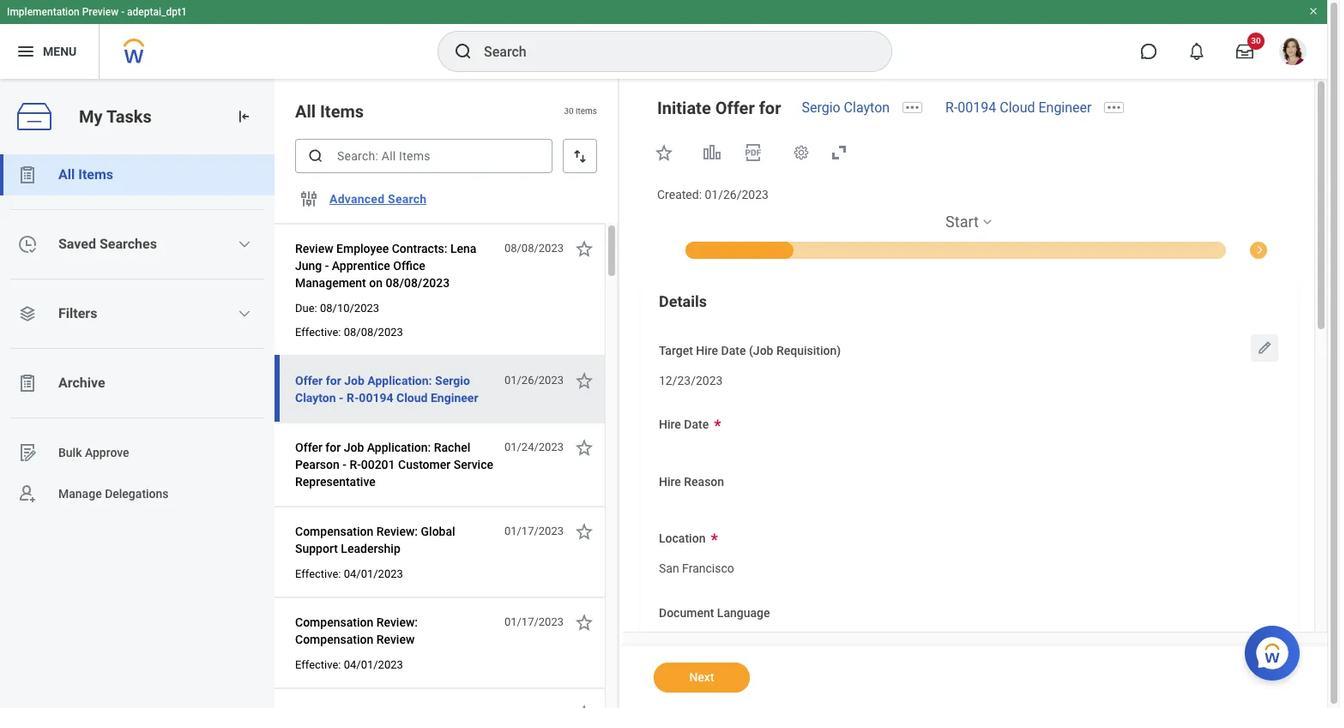 Task type: describe. For each thing, give the bounding box(es) containing it.
offer for job application: sergio clayton - r-00194 cloud engineer button
[[295, 371, 495, 409]]

representative
[[295, 475, 376, 489]]

due:
[[295, 302, 317, 315]]

manage delegations
[[58, 487, 169, 501]]

saved searches
[[58, 236, 157, 252]]

saved searches button
[[0, 224, 275, 265]]

- inside offer for job application: sergio clayton - r-00194 cloud engineer
[[339, 391, 344, 405]]

requisition)
[[777, 344, 841, 358]]

advanced search button
[[323, 182, 434, 216]]

sort image
[[572, 148, 589, 165]]

chevron down image for filters
[[238, 307, 252, 321]]

created: 01/26/2023
[[657, 188, 769, 202]]

my tasks element
[[0, 79, 275, 709]]

implementation
[[7, 6, 80, 18]]

0 vertical spatial hire
[[696, 344, 718, 358]]

r- for offer for job application: rachel pearson - r-00201 customer service representative
[[350, 458, 361, 472]]

next button
[[654, 663, 750, 693]]

san francisco
[[659, 562, 734, 576]]

sergio clayton link
[[802, 100, 890, 116]]

manage delegations link
[[0, 474, 275, 515]]

all items button
[[0, 154, 275, 196]]

star image for compensation review: global support leadership
[[574, 522, 595, 542]]

clock check image
[[17, 234, 38, 255]]

inbox large image
[[1237, 43, 1254, 60]]

archive button
[[0, 363, 275, 404]]

created:
[[657, 188, 702, 202]]

manage
[[58, 487, 102, 501]]

application: for customer
[[367, 441, 431, 455]]

advanced
[[330, 192, 385, 206]]

0 horizontal spatial date
[[684, 418, 709, 432]]

1 horizontal spatial date
[[721, 344, 746, 358]]

items inside all items button
[[78, 166, 113, 183]]

offer for job application: rachel pearson - r-00201 customer service representative
[[295, 441, 494, 489]]

start
[[946, 213, 979, 231]]

location element
[[659, 551, 734, 583]]

job for 00201
[[344, 441, 364, 455]]

initiate offer for
[[657, 98, 781, 118]]

hire for hire date
[[659, 418, 681, 432]]

details element
[[640, 277, 1298, 669]]

list containing all items
[[0, 154, 275, 515]]

compensation for compensation
[[1259, 244, 1326, 256]]

compensation review: compensation review
[[295, 616, 418, 647]]

delegations
[[105, 487, 169, 501]]

my
[[79, 106, 103, 127]]

tasks
[[106, 106, 152, 127]]

0 vertical spatial clayton
[[844, 100, 890, 116]]

search image
[[307, 148, 324, 165]]

advanced search
[[330, 192, 427, 206]]

fullscreen image
[[829, 142, 850, 163]]

effective: for compensation review: global support leadership
[[295, 568, 341, 581]]

edit image
[[1256, 340, 1274, 357]]

archive
[[58, 375, 105, 391]]

Search Workday  search field
[[484, 33, 857, 70]]

offer for offer for job application: sergio clayton - r-00194 cloud engineer
[[295, 374, 323, 388]]

0 vertical spatial r-
[[946, 100, 958, 116]]

target
[[659, 344, 693, 358]]

bulk
[[58, 446, 82, 460]]

- inside review employee contracts: lena jung - apprentice office management on 08/08/2023
[[325, 259, 329, 273]]

review: for global
[[377, 525, 418, 539]]

due: 08/10/2023
[[295, 302, 379, 315]]

12/23/2023 text field
[[659, 363, 723, 393]]

initiate
[[657, 98, 711, 118]]

language
[[717, 607, 770, 620]]

apprentice
[[332, 259, 390, 273]]

clipboard image
[[17, 165, 38, 185]]

for for offer for job application: rachel pearson - r-00201 customer service representative
[[326, 441, 341, 455]]

r-00194 cloud engineer
[[946, 100, 1092, 116]]

compensation for compensation review: global support leadership
[[295, 525, 374, 539]]

Search: All Items text field
[[295, 139, 553, 173]]

0 vertical spatial offer
[[715, 98, 755, 118]]

next
[[690, 671, 715, 685]]

saved
[[58, 236, 96, 252]]

document language element
[[659, 625, 781, 657]]

notifications large image
[[1189, 43, 1206, 60]]

office
[[393, 259, 426, 273]]

job for 00194
[[344, 374, 365, 388]]

document
[[659, 607, 714, 620]]

star image for due: 08/10/2023
[[574, 239, 595, 259]]

effective: for compensation review: compensation review
[[295, 659, 341, 672]]

francisco
[[682, 562, 734, 576]]

clayton inside offer for job application: sergio clayton - r-00194 cloud engineer
[[295, 391, 336, 405]]

effective: 04/01/2023 for review
[[295, 659, 403, 672]]

30 button
[[1226, 33, 1265, 70]]

bulk approve link
[[0, 433, 275, 474]]

searches
[[99, 236, 157, 252]]

management
[[295, 276, 366, 290]]

filters
[[58, 306, 97, 322]]

justify image
[[15, 41, 36, 62]]

target hire date (job requisition)
[[659, 344, 841, 358]]

01/24/2023
[[505, 441, 564, 454]]

star image for 01/26/2023
[[574, 371, 595, 391]]

all inside all items button
[[58, 166, 75, 183]]

review inside review employee contracts: lena jung - apprentice office management on 08/08/2023
[[295, 242, 333, 256]]

effective: 04/01/2023 for support
[[295, 568, 403, 581]]

compensation review: compensation review button
[[295, 613, 495, 651]]

english (united states)
[[659, 636, 781, 650]]

customer
[[398, 458, 451, 472]]

00194 inside offer for job application: sergio clayton - r-00194 cloud engineer
[[359, 391, 394, 405]]

location
[[659, 532, 706, 546]]

items
[[576, 107, 597, 116]]

lena
[[451, 242, 477, 256]]

jung
[[295, 259, 322, 273]]

reason
[[684, 475, 724, 489]]

review employee contracts: lena jung - apprentice office management on 08/08/2023 button
[[295, 239, 495, 294]]

offer for offer for job application: rachel pearson - r-00201 customer service representative
[[295, 441, 323, 455]]

san
[[659, 562, 679, 576]]

30 items
[[564, 107, 597, 116]]

star image for compensation review: compensation review
[[574, 613, 595, 633]]

r- for offer for job application: sergio clayton - r-00194 cloud engineer
[[347, 391, 359, 405]]

configure image
[[299, 189, 319, 209]]

offer for job application: rachel pearson - r-00201 customer service representative button
[[295, 438, 495, 493]]

compensation review: global support leadership button
[[295, 522, 495, 560]]

all inside item list element
[[295, 101, 316, 122]]

04/01/2023 for review
[[344, 659, 403, 672]]

hire for hire reason
[[659, 475, 681, 489]]

leadership
[[341, 542, 401, 556]]

start button
[[946, 212, 979, 232]]

states)
[[742, 636, 781, 650]]

sergio clayton
[[802, 100, 890, 116]]

clipboard image
[[17, 373, 38, 394]]

1 horizontal spatial sergio
[[802, 100, 841, 116]]

0 vertical spatial 01/26/2023
[[705, 188, 769, 202]]

menu
[[43, 44, 77, 58]]

view printable version (pdf) image
[[743, 142, 764, 163]]

cloud inside offer for job application: sergio clayton - r-00194 cloud engineer
[[396, 391, 428, 405]]

on
[[369, 276, 383, 290]]

document language
[[659, 607, 770, 620]]



Task type: locate. For each thing, give the bounding box(es) containing it.
30
[[1252, 36, 1261, 45], [564, 107, 574, 116]]

clayton up the pearson
[[295, 391, 336, 405]]

pearson
[[295, 458, 340, 472]]

0 vertical spatial job
[[344, 374, 365, 388]]

(job
[[749, 344, 774, 358]]

2 vertical spatial offer
[[295, 441, 323, 455]]

application: inside offer for job application: sergio clayton - r-00194 cloud engineer
[[368, 374, 432, 388]]

start navigation
[[640, 212, 1326, 259]]

2 vertical spatial hire
[[659, 475, 681, 489]]

close environment banner image
[[1309, 6, 1319, 16]]

2 vertical spatial effective:
[[295, 659, 341, 672]]

cloud
[[1000, 100, 1035, 116], [396, 391, 428, 405]]

0 vertical spatial items
[[320, 101, 364, 122]]

items inside item list element
[[320, 101, 364, 122]]

chevron down image inside saved searches dropdown button
[[238, 238, 252, 251]]

target hire date (job requisition) element
[[659, 363, 723, 394]]

contracts:
[[392, 242, 448, 256]]

1 vertical spatial engineer
[[431, 391, 478, 405]]

0 vertical spatial 08/08/2023
[[505, 242, 564, 255]]

job inside offer for job application: sergio clayton - r-00194 cloud engineer
[[344, 374, 365, 388]]

chevron down image for saved searches
[[238, 238, 252, 251]]

2 effective: 04/01/2023 from the top
[[295, 659, 403, 672]]

1 vertical spatial for
[[326, 374, 341, 388]]

0 vertical spatial 04/01/2023
[[344, 568, 403, 581]]

1 vertical spatial hire
[[659, 418, 681, 432]]

effective: 04/01/2023 down compensation review: compensation review
[[295, 659, 403, 672]]

2 chevron down image from the top
[[238, 307, 252, 321]]

1 vertical spatial 01/26/2023
[[505, 374, 564, 387]]

sergio up fullscreen image
[[802, 100, 841, 116]]

English (United States) text field
[[659, 626, 781, 656]]

0 vertical spatial all items
[[295, 101, 364, 122]]

clayton up fullscreen image
[[844, 100, 890, 116]]

1 horizontal spatial 30
[[1252, 36, 1261, 45]]

r-00194 cloud engineer link
[[946, 100, 1092, 116]]

sergio inside offer for job application: sergio clayton - r-00194 cloud engineer
[[435, 374, 470, 388]]

hire reason
[[659, 475, 724, 489]]

for
[[759, 98, 781, 118], [326, 374, 341, 388], [326, 441, 341, 455]]

1 effective: from the top
[[295, 326, 341, 339]]

compensation for compensation review: compensation review
[[295, 616, 374, 630]]

star image
[[574, 522, 595, 542], [574, 613, 595, 633], [574, 704, 595, 709]]

0 horizontal spatial clayton
[[295, 391, 336, 405]]

30 for 30 items
[[564, 107, 574, 116]]

2 04/01/2023 from the top
[[344, 659, 403, 672]]

search
[[388, 192, 427, 206]]

08/08/2023
[[505, 242, 564, 255], [386, 276, 450, 290], [344, 326, 403, 339]]

1 01/17/2023 from the top
[[505, 525, 564, 538]]

adeptai_dpt1
[[127, 6, 187, 18]]

review
[[295, 242, 333, 256], [377, 633, 415, 647]]

items
[[320, 101, 364, 122], [78, 166, 113, 183]]

preview
[[82, 6, 119, 18]]

01/26/2023 inside item list element
[[505, 374, 564, 387]]

date down 12/23/2023
[[684, 418, 709, 432]]

effective:
[[295, 326, 341, 339], [295, 568, 341, 581], [295, 659, 341, 672]]

San Francisco text field
[[659, 552, 734, 582]]

1 horizontal spatial 00194
[[958, 100, 997, 116]]

1 vertical spatial offer
[[295, 374, 323, 388]]

1 review: from the top
[[377, 525, 418, 539]]

08/08/2023 right lena
[[505, 242, 564, 255]]

1 vertical spatial all
[[58, 166, 75, 183]]

- up representative
[[343, 458, 347, 472]]

0 vertical spatial 01/17/2023
[[505, 525, 564, 538]]

04/01/2023
[[344, 568, 403, 581], [344, 659, 403, 672]]

0 vertical spatial sergio
[[802, 100, 841, 116]]

0 vertical spatial effective: 04/01/2023
[[295, 568, 403, 581]]

1 vertical spatial application:
[[367, 441, 431, 455]]

1 vertical spatial job
[[344, 441, 364, 455]]

support
[[295, 542, 338, 556]]

08/10/2023
[[320, 302, 379, 315]]

effective: 04/01/2023
[[295, 568, 403, 581], [295, 659, 403, 672]]

effective: down compensation review: compensation review
[[295, 659, 341, 672]]

application: down effective: 08/08/2023
[[368, 374, 432, 388]]

1 vertical spatial 08/08/2023
[[386, 276, 450, 290]]

30 inside item list element
[[564, 107, 574, 116]]

items down my
[[78, 166, 113, 183]]

review: inside compensation review: global support leadership
[[377, 525, 418, 539]]

offer up the pearson
[[295, 441, 323, 455]]

08/08/2023 down office
[[386, 276, 450, 290]]

hire down 12/23/2023
[[659, 418, 681, 432]]

01/26/2023 down view printable version (pdf) icon
[[705, 188, 769, 202]]

user plus image
[[17, 484, 38, 505]]

all items right clipboard image
[[58, 166, 113, 183]]

effective: down support
[[295, 568, 341, 581]]

for for offer for job application: sergio clayton - r-00194 cloud engineer
[[326, 374, 341, 388]]

0 vertical spatial cloud
[[1000, 100, 1035, 116]]

perspective image
[[17, 304, 38, 324]]

08/08/2023 inside review employee contracts: lena jung - apprentice office management on 08/08/2023
[[386, 276, 450, 290]]

1 horizontal spatial 01/26/2023
[[705, 188, 769, 202]]

0 vertical spatial star image
[[574, 522, 595, 542]]

chevron right image
[[1250, 240, 1270, 256]]

0 horizontal spatial 00194
[[359, 391, 394, 405]]

0 horizontal spatial 30
[[564, 107, 574, 116]]

-
[[121, 6, 125, 18], [325, 259, 329, 273], [339, 391, 344, 405], [343, 458, 347, 472]]

0 vertical spatial application:
[[368, 374, 432, 388]]

service
[[454, 458, 494, 472]]

all up search image
[[295, 101, 316, 122]]

all right clipboard image
[[58, 166, 75, 183]]

offer inside offer for job application: sergio clayton - r-00194 cloud engineer
[[295, 374, 323, 388]]

all items up search image
[[295, 101, 364, 122]]

offer for job application: sergio clayton - r-00194 cloud engineer
[[295, 374, 478, 405]]

1 vertical spatial effective: 04/01/2023
[[295, 659, 403, 672]]

for inside offer for job application: rachel pearson - r-00201 customer service representative
[[326, 441, 341, 455]]

star image for 01/24/2023
[[574, 438, 595, 458]]

- down effective: 08/08/2023
[[339, 391, 344, 405]]

compensation
[[1259, 244, 1326, 256], [295, 525, 374, 539], [295, 616, 374, 630], [295, 633, 374, 647]]

0 vertical spatial review
[[295, 242, 333, 256]]

30 left items
[[564, 107, 574, 116]]

profile logan mcneil image
[[1280, 38, 1307, 69]]

1 vertical spatial 00194
[[359, 391, 394, 405]]

1 04/01/2023 from the top
[[344, 568, 403, 581]]

01/26/2023
[[705, 188, 769, 202], [505, 374, 564, 387]]

0 horizontal spatial all
[[58, 166, 75, 183]]

effective: down due:
[[295, 326, 341, 339]]

1 vertical spatial star image
[[574, 613, 595, 633]]

3 star image from the top
[[574, 704, 595, 709]]

12/23/2023
[[659, 374, 723, 387]]

1 star image from the top
[[574, 522, 595, 542]]

global
[[421, 525, 455, 539]]

04/01/2023 for support
[[344, 568, 403, 581]]

menu banner
[[0, 0, 1328, 79]]

hire right target
[[696, 344, 718, 358]]

for inside offer for job application: sergio clayton - r-00194 cloud engineer
[[326, 374, 341, 388]]

review: for compensation
[[377, 616, 418, 630]]

1 vertical spatial chevron down image
[[238, 307, 252, 321]]

my tasks
[[79, 106, 152, 127]]

review: up leadership
[[377, 525, 418, 539]]

1 horizontal spatial all
[[295, 101, 316, 122]]

offer up view printable version (pdf) icon
[[715, 98, 755, 118]]

for up view printable version (pdf) icon
[[759, 98, 781, 118]]

1 vertical spatial review
[[377, 633, 415, 647]]

1 effective: 04/01/2023 from the top
[[295, 568, 403, 581]]

0 vertical spatial 30
[[1252, 36, 1261, 45]]

0 horizontal spatial items
[[78, 166, 113, 183]]

0 horizontal spatial 01/26/2023
[[505, 374, 564, 387]]

0 vertical spatial chevron down image
[[238, 238, 252, 251]]

transformation import image
[[235, 108, 252, 125]]

all items
[[295, 101, 364, 122], [58, 166, 113, 183]]

for down effective: 08/08/2023
[[326, 374, 341, 388]]

item list element
[[275, 79, 620, 709]]

- inside offer for job application: rachel pearson - r-00201 customer service representative
[[343, 458, 347, 472]]

employee
[[336, 242, 389, 256]]

job up 00201
[[344, 441, 364, 455]]

effective: 04/01/2023 down leadership
[[295, 568, 403, 581]]

1 vertical spatial r-
[[347, 391, 359, 405]]

star image
[[654, 142, 675, 163], [574, 239, 595, 259], [574, 371, 595, 391], [574, 438, 595, 458]]

1 vertical spatial effective:
[[295, 568, 341, 581]]

review inside compensation review: compensation review
[[377, 633, 415, 647]]

details
[[659, 292, 707, 310]]

2 vertical spatial r-
[[350, 458, 361, 472]]

1 vertical spatial date
[[684, 418, 709, 432]]

0 horizontal spatial review
[[295, 242, 333, 256]]

chevron down image inside filters dropdown button
[[238, 307, 252, 321]]

08/08/2023 down 08/10/2023 in the top of the page
[[344, 326, 403, 339]]

sergio up rachel
[[435, 374, 470, 388]]

job
[[344, 374, 365, 388], [344, 441, 364, 455]]

2 star image from the top
[[574, 613, 595, 633]]

offer inside offer for job application: rachel pearson - r-00201 customer service representative
[[295, 441, 323, 455]]

review: down leadership
[[377, 616, 418, 630]]

all items inside button
[[58, 166, 113, 183]]

rachel
[[434, 441, 471, 455]]

review: inside compensation review: compensation review
[[377, 616, 418, 630]]

job down effective: 08/08/2023
[[344, 374, 365, 388]]

r- inside offer for job application: sergio clayton - r-00194 cloud engineer
[[347, 391, 359, 405]]

date left (job
[[721, 344, 746, 358]]

menu button
[[0, 24, 99, 79]]

- inside menu banner
[[121, 6, 125, 18]]

1 vertical spatial 01/17/2023
[[505, 616, 564, 629]]

- up "management"
[[325, 259, 329, 273]]

3 effective: from the top
[[295, 659, 341, 672]]

application: inside offer for job application: rachel pearson - r-00201 customer service representative
[[367, 441, 431, 455]]

0 horizontal spatial all items
[[58, 166, 113, 183]]

filters button
[[0, 294, 275, 335]]

implementation preview -   adeptai_dpt1
[[7, 6, 187, 18]]

1 vertical spatial items
[[78, 166, 113, 183]]

1 vertical spatial all items
[[58, 166, 113, 183]]

compensation inside start navigation
[[1259, 244, 1326, 256]]

application: up 00201
[[367, 441, 431, 455]]

0 vertical spatial effective:
[[295, 326, 341, 339]]

rename image
[[17, 443, 38, 463]]

00194
[[958, 100, 997, 116], [359, 391, 394, 405]]

2 vertical spatial star image
[[574, 704, 595, 709]]

(united
[[701, 636, 739, 650]]

2 review: from the top
[[377, 616, 418, 630]]

for up the pearson
[[326, 441, 341, 455]]

compensation button
[[1250, 240, 1326, 259]]

1 vertical spatial cloud
[[396, 391, 428, 405]]

30 inside button
[[1252, 36, 1261, 45]]

01/26/2023 up 01/24/2023
[[505, 374, 564, 387]]

review:
[[377, 525, 418, 539], [377, 616, 418, 630]]

2 effective: from the top
[[295, 568, 341, 581]]

offer
[[715, 98, 755, 118], [295, 374, 323, 388], [295, 441, 323, 455]]

01/17/2023 for compensation review: global support leadership
[[505, 525, 564, 538]]

offer down effective: 08/08/2023
[[295, 374, 323, 388]]

2 01/17/2023 from the top
[[505, 616, 564, 629]]

- right preview
[[121, 6, 125, 18]]

2 vertical spatial 08/08/2023
[[344, 326, 403, 339]]

hire date
[[659, 418, 709, 432]]

compensation review: global support leadership
[[295, 525, 455, 556]]

04/01/2023 down compensation review: compensation review
[[344, 659, 403, 672]]

search image
[[453, 41, 474, 62]]

0 vertical spatial date
[[721, 344, 746, 358]]

1 horizontal spatial review
[[377, 633, 415, 647]]

all
[[295, 101, 316, 122], [58, 166, 75, 183]]

1 vertical spatial 30
[[564, 107, 574, 116]]

bulk approve
[[58, 446, 129, 460]]

view related information image
[[702, 142, 723, 163]]

english
[[659, 636, 698, 650]]

hire left "reason"
[[659, 475, 681, 489]]

1 horizontal spatial items
[[320, 101, 364, 122]]

1 vertical spatial 04/01/2023
[[344, 659, 403, 672]]

0 vertical spatial 00194
[[958, 100, 997, 116]]

approve
[[85, 446, 129, 460]]

date
[[721, 344, 746, 358], [684, 418, 709, 432]]

all items inside item list element
[[295, 101, 364, 122]]

compensation inside compensation review: global support leadership
[[295, 525, 374, 539]]

2 vertical spatial for
[[326, 441, 341, 455]]

0 horizontal spatial cloud
[[396, 391, 428, 405]]

1 horizontal spatial all items
[[295, 101, 364, 122]]

1 horizontal spatial clayton
[[844, 100, 890, 116]]

r- inside offer for job application: rachel pearson - r-00201 customer service representative
[[350, 458, 361, 472]]

list
[[0, 154, 275, 515]]

job inside offer for job application: rachel pearson - r-00201 customer service representative
[[344, 441, 364, 455]]

1 horizontal spatial cloud
[[1000, 100, 1035, 116]]

04/01/2023 down leadership
[[344, 568, 403, 581]]

chevron down image
[[238, 238, 252, 251], [238, 307, 252, 321]]

engineer inside offer for job application: sergio clayton - r-00194 cloud engineer
[[431, 391, 478, 405]]

1 horizontal spatial engineer
[[1039, 100, 1092, 116]]

1 vertical spatial clayton
[[295, 391, 336, 405]]

review employee contracts: lena jung - apprentice office management on 08/08/2023
[[295, 242, 477, 290]]

0 horizontal spatial sergio
[[435, 374, 470, 388]]

0 vertical spatial engineer
[[1039, 100, 1092, 116]]

0 vertical spatial review:
[[377, 525, 418, 539]]

01/17/2023 for compensation review: compensation review
[[505, 616, 564, 629]]

01/17/2023
[[505, 525, 564, 538], [505, 616, 564, 629]]

items up search image
[[320, 101, 364, 122]]

30 left profile logan mcneil icon
[[1252, 36, 1261, 45]]

engineer
[[1039, 100, 1092, 116], [431, 391, 478, 405]]

0 horizontal spatial engineer
[[431, 391, 478, 405]]

gear image
[[793, 144, 810, 161]]

0 vertical spatial for
[[759, 98, 781, 118]]

30 for 30
[[1252, 36, 1261, 45]]

application: for cloud
[[368, 374, 432, 388]]

1 vertical spatial sergio
[[435, 374, 470, 388]]

00201
[[361, 458, 395, 472]]

0 vertical spatial all
[[295, 101, 316, 122]]

effective: 08/08/2023
[[295, 326, 403, 339]]

1 chevron down image from the top
[[238, 238, 252, 251]]

1 vertical spatial review:
[[377, 616, 418, 630]]

hire
[[696, 344, 718, 358], [659, 418, 681, 432], [659, 475, 681, 489]]



Task type: vqa. For each thing, say whether or not it's contained in the screenshot.
Effective: associated with Compensation Review: Compensation Review
yes



